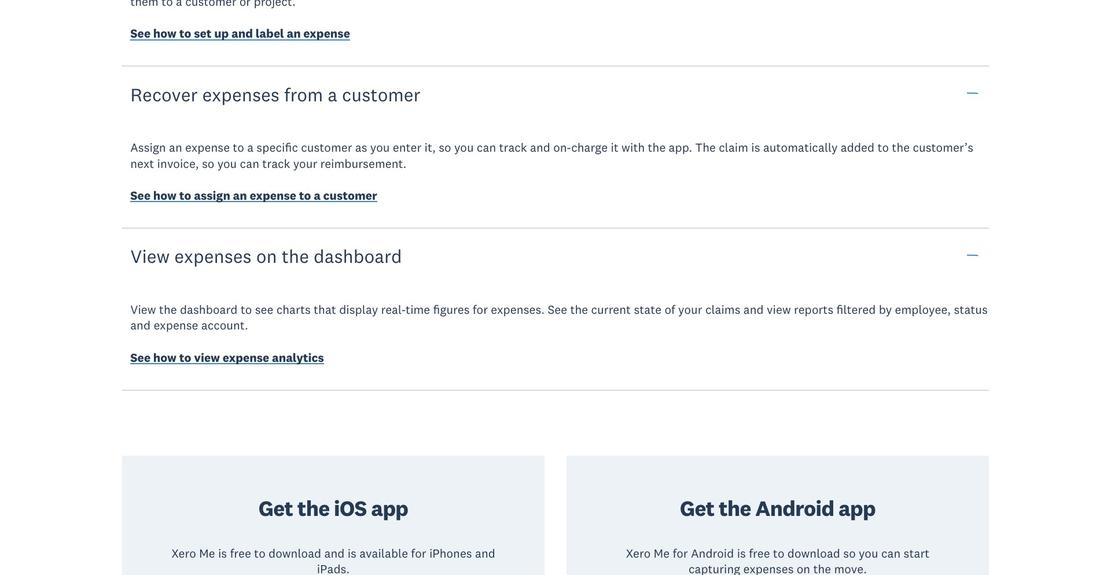 Task type: locate. For each thing, give the bounding box(es) containing it.
customer up as
[[342, 83, 421, 106]]

expense down specific
[[250, 188, 297, 203]]

1 how from the top
[[153, 26, 177, 41]]

2 me from the left
[[654, 546, 670, 561]]

0 horizontal spatial track
[[262, 156, 290, 171]]

you right as
[[371, 140, 390, 155]]

for
[[473, 302, 488, 317], [411, 546, 427, 561], [673, 546, 688, 561]]

1 horizontal spatial so
[[439, 140, 452, 155]]

1 horizontal spatial view
[[767, 302, 792, 317]]

how inside recover expenses from a customer element
[[153, 188, 177, 203]]

1 xero from the left
[[172, 546, 196, 561]]

view expenses on the dashboard element
[[111, 286, 1001, 391]]

1 horizontal spatial for
[[473, 302, 488, 317]]

your right of
[[679, 302, 703, 317]]

see inside 'see how to view expense analytics' link
[[130, 350, 151, 365]]

a
[[328, 83, 338, 106], [247, 140, 254, 155], [314, 188, 321, 203]]

automatically
[[764, 140, 838, 155]]

1 vertical spatial a
[[247, 140, 254, 155]]

track
[[500, 140, 527, 155], [262, 156, 290, 171]]

2 xero from the left
[[626, 546, 651, 561]]

2 horizontal spatial so
[[844, 546, 856, 561]]

1 horizontal spatial app
[[839, 495, 876, 522]]

expense down account. on the bottom of page
[[223, 350, 269, 365]]

0 vertical spatial on
[[256, 245, 277, 268]]

dashboard
[[314, 245, 402, 268], [180, 302, 238, 317]]

xero for get the android app
[[626, 546, 651, 561]]

0 vertical spatial expenses
[[202, 83, 280, 106]]

2 vertical spatial how
[[153, 350, 177, 365]]

android
[[756, 495, 835, 522], [691, 546, 735, 561]]

dashboard up account. on the bottom of page
[[180, 302, 238, 317]]

you up the move. at the right
[[859, 546, 879, 561]]

customer left as
[[301, 140, 352, 155]]

2 how from the top
[[153, 188, 177, 203]]

1 horizontal spatial download
[[788, 546, 841, 561]]

it
[[611, 140, 619, 155]]

1 vertical spatial dashboard
[[180, 302, 238, 317]]

reports
[[795, 302, 834, 317]]

1 free from the left
[[230, 546, 251, 561]]

0 horizontal spatial app
[[371, 495, 408, 522]]

capturing
[[689, 561, 741, 575]]

1 vertical spatial on
[[797, 561, 811, 575]]

0 vertical spatial view
[[767, 302, 792, 317]]

ios
[[334, 495, 367, 522]]

0 horizontal spatial can
[[240, 156, 259, 171]]

state
[[634, 302, 662, 317]]

move.
[[835, 561, 868, 575]]

2 vertical spatial expenses
[[744, 561, 794, 575]]

so
[[439, 140, 452, 155], [202, 156, 215, 171], [844, 546, 856, 561]]

analytics
[[272, 350, 324, 365]]

can
[[477, 140, 496, 155], [240, 156, 259, 171], [882, 546, 901, 561]]

1 horizontal spatial get
[[680, 495, 715, 522]]

your
[[293, 156, 318, 171], [679, 302, 703, 317]]

so right it,
[[439, 140, 452, 155]]

added
[[841, 140, 875, 155]]

0 vertical spatial dashboard
[[314, 245, 402, 268]]

0 horizontal spatial view
[[194, 350, 220, 365]]

2 horizontal spatial for
[[673, 546, 688, 561]]

2 horizontal spatial can
[[882, 546, 901, 561]]

see
[[130, 26, 151, 41], [130, 188, 151, 203], [548, 302, 568, 317], [130, 350, 151, 365]]

see how to view expense analytics
[[130, 350, 324, 365]]

1 horizontal spatial track
[[500, 140, 527, 155]]

how for view
[[153, 350, 177, 365]]

customer inside assign an expense to a specific customer as you enter it, so you can track and on-charge it with the app. the claim is automatically added to the customer's next invoice, so you can track your reimbursement.
[[301, 140, 352, 155]]

view down account. on the bottom of page
[[194, 350, 220, 365]]

available
[[360, 546, 408, 561]]

expense
[[304, 26, 350, 41], [185, 140, 230, 155], [250, 188, 297, 203], [154, 318, 198, 333], [223, 350, 269, 365]]

1 vertical spatial your
[[679, 302, 703, 317]]

1 vertical spatial how
[[153, 188, 177, 203]]

1 view from the top
[[130, 245, 170, 268]]

me inside xero me for android is free to download so you can start capturing expenses on the move.
[[654, 546, 670, 561]]

2 app from the left
[[839, 495, 876, 522]]

2 download from the left
[[788, 546, 841, 561]]

view expenses on the dashboard
[[130, 245, 402, 268]]

0 horizontal spatial android
[[691, 546, 735, 561]]

on-
[[554, 140, 572, 155]]

2 free from the left
[[750, 546, 771, 561]]

customer
[[342, 83, 421, 106], [301, 140, 352, 155], [324, 188, 377, 203]]

expenses for view
[[175, 245, 252, 268]]

how
[[153, 26, 177, 41], [153, 188, 177, 203], [153, 350, 177, 365]]

is inside xero me for android is free to download so you can start capturing expenses on the move.
[[738, 546, 747, 561]]

1 horizontal spatial your
[[679, 302, 703, 317]]

1 me from the left
[[199, 546, 215, 561]]

1 vertical spatial an
[[169, 140, 182, 155]]

xero me for android is free to download so you can start capturing expenses on the move.
[[626, 546, 930, 575]]

an right assign
[[233, 188, 247, 203]]

on inside xero me for android is free to download so you can start capturing expenses on the move.
[[797, 561, 811, 575]]

is inside assign an expense to a specific customer as you enter it, so you can track and on-charge it with the app. the claim is automatically added to the customer's next invoice, so you can track your reimbursement.
[[752, 140, 761, 155]]

0 vertical spatial how
[[153, 26, 177, 41]]

0 horizontal spatial dashboard
[[180, 302, 238, 317]]

2 get from the left
[[680, 495, 715, 522]]

you up assign
[[218, 156, 237, 171]]

view inside dropdown button
[[130, 245, 170, 268]]

0 vertical spatial a
[[328, 83, 338, 106]]

2 view from the top
[[130, 302, 156, 317]]

an
[[287, 26, 301, 41], [169, 140, 182, 155], [233, 188, 247, 203]]

xero
[[172, 546, 196, 561], [626, 546, 651, 561]]

claim
[[719, 140, 749, 155]]

invoice,
[[157, 156, 199, 171]]

claims
[[706, 302, 741, 317]]

can down specific
[[240, 156, 259, 171]]

that
[[314, 302, 336, 317]]

download inside xero me for android is free to download so you can start capturing expenses on the move.
[[788, 546, 841, 561]]

see inside see how to set up and label an expense link
[[130, 26, 151, 41]]

customer inside dropdown button
[[342, 83, 421, 106]]

me
[[199, 546, 215, 561], [654, 546, 670, 561]]

1 vertical spatial view
[[130, 302, 156, 317]]

the
[[648, 140, 666, 155], [893, 140, 911, 155], [282, 245, 309, 268], [159, 302, 177, 317], [571, 302, 589, 317], [298, 495, 330, 522], [719, 495, 752, 522], [814, 561, 832, 575]]

view inside view the dashboard to see charts that display real-time figures for expenses. see the current state of your claims and view reports filtered by employee, status and expense account.
[[130, 302, 156, 317]]

your down specific
[[293, 156, 318, 171]]

see how to view expense analytics link
[[130, 350, 324, 368]]

download up ipads.
[[269, 546, 322, 561]]

0 vertical spatial android
[[756, 495, 835, 522]]

me for get the ios app
[[199, 546, 215, 561]]

expenses for recover
[[202, 83, 280, 106]]

1 horizontal spatial free
[[750, 546, 771, 561]]

get for get the android app
[[680, 495, 715, 522]]

customer's
[[914, 140, 974, 155]]

you inside xero me for android is free to download so you can start capturing expenses on the move.
[[859, 546, 879, 561]]

an up the invoice,
[[169, 140, 182, 155]]

for inside xero me for android is free to download so you can start capturing expenses on the move.
[[673, 546, 688, 561]]

0 horizontal spatial a
[[247, 140, 254, 155]]

1 get from the left
[[259, 495, 293, 522]]

expenses
[[202, 83, 280, 106], [175, 245, 252, 268], [744, 561, 794, 575]]

so up the move. at the right
[[844, 546, 856, 561]]

on
[[256, 245, 277, 268], [797, 561, 811, 575]]

view left reports
[[767, 302, 792, 317]]

2 vertical spatial a
[[314, 188, 321, 203]]

dashboard inside dropdown button
[[314, 245, 402, 268]]

expense right 'label'
[[304, 26, 350, 41]]

view the dashboard to see charts that display real-time figures for expenses. see the current state of your claims and view reports filtered by employee, status and expense account.
[[130, 302, 989, 333]]

a left specific
[[247, 140, 254, 155]]

is
[[752, 140, 761, 155], [218, 546, 227, 561], [348, 546, 357, 561], [738, 546, 747, 561]]

1 horizontal spatial an
[[233, 188, 247, 203]]

view for view expenses on the dashboard
[[130, 245, 170, 268]]

see for see how to view expense analytics
[[130, 350, 151, 365]]

download up the move. at the right
[[788, 546, 841, 561]]

how inside view expenses on the dashboard element
[[153, 350, 177, 365]]

0 horizontal spatial xero
[[172, 546, 196, 561]]

0 horizontal spatial for
[[411, 546, 427, 561]]

view
[[130, 245, 170, 268], [130, 302, 156, 317]]

for inside xero me is free to download and is available for iphones and ipads.
[[411, 546, 427, 561]]

to
[[179, 26, 191, 41], [233, 140, 244, 155], [878, 140, 890, 155], [179, 188, 191, 203], [299, 188, 311, 203], [241, 302, 252, 317], [179, 350, 191, 365], [254, 546, 266, 561], [774, 546, 785, 561]]

1 app from the left
[[371, 495, 408, 522]]

app
[[371, 495, 408, 522], [839, 495, 876, 522]]

track down specific
[[262, 156, 290, 171]]

filtered
[[837, 302, 876, 317]]

free inside xero me for android is free to download so you can start capturing expenses on the move.
[[750, 546, 771, 561]]

on up see
[[256, 245, 277, 268]]

iphones
[[430, 546, 472, 561]]

how inside keep expenses organized element
[[153, 26, 177, 41]]

a right from
[[328, 83, 338, 106]]

2 horizontal spatial a
[[328, 83, 338, 106]]

a inside assign an expense to a specific customer as you enter it, so you can track and on-charge it with the app. the claim is automatically added to the customer's next invoice, so you can track your reimbursement.
[[247, 140, 254, 155]]

the inside xero me for android is free to download so you can start capturing expenses on the move.
[[814, 561, 832, 575]]

0 vertical spatial view
[[130, 245, 170, 268]]

set
[[194, 26, 212, 41]]

a down reimbursement.
[[314, 188, 321, 203]]

an inside assign an expense to a specific customer as you enter it, so you can track and on-charge it with the app. the claim is automatically added to the customer's next invoice, so you can track your reimbursement.
[[169, 140, 182, 155]]

with
[[622, 140, 645, 155]]

1 vertical spatial expenses
[[175, 245, 252, 268]]

1 horizontal spatial me
[[654, 546, 670, 561]]

0 horizontal spatial me
[[199, 546, 215, 561]]

1 horizontal spatial xero
[[626, 546, 651, 561]]

0 horizontal spatial so
[[202, 156, 215, 171]]

dashboard up the display
[[314, 245, 402, 268]]

0 vertical spatial your
[[293, 156, 318, 171]]

for inside view the dashboard to see charts that display real-time figures for expenses. see the current state of your claims and view reports filtered by employee, status and expense account.
[[473, 302, 488, 317]]

0 vertical spatial customer
[[342, 83, 421, 106]]

1 horizontal spatial dashboard
[[314, 245, 402, 268]]

on inside dropdown button
[[256, 245, 277, 268]]

on left the move. at the right
[[797, 561, 811, 575]]

android up xero me for android is free to download so you can start capturing expenses on the move.
[[756, 495, 835, 522]]

view
[[767, 302, 792, 317], [194, 350, 220, 365]]

how for assign
[[153, 188, 177, 203]]

an right 'label'
[[287, 26, 301, 41]]

0 vertical spatial an
[[287, 26, 301, 41]]

expense up the invoice,
[[185, 140, 230, 155]]

and
[[232, 26, 253, 41], [530, 140, 551, 155], [744, 302, 764, 317], [130, 318, 151, 333], [325, 546, 345, 561], [475, 546, 496, 561]]

1 horizontal spatial on
[[797, 561, 811, 575]]

see inside see how to assign an expense to a customer link
[[130, 188, 151, 203]]

to inside view the dashboard to see charts that display real-time figures for expenses. see the current state of your claims and view reports filtered by employee, status and expense account.
[[241, 302, 252, 317]]

2 vertical spatial an
[[233, 188, 247, 203]]

0 horizontal spatial your
[[293, 156, 318, 171]]

0 horizontal spatial get
[[259, 495, 293, 522]]

reimbursement.
[[321, 156, 407, 171]]

so right the invoice,
[[202, 156, 215, 171]]

1 download from the left
[[269, 546, 322, 561]]

customer down reimbursement.
[[324, 188, 377, 203]]

get
[[259, 495, 293, 522], [680, 495, 715, 522]]

expense left account. on the bottom of page
[[154, 318, 198, 333]]

to inside keep expenses organized element
[[179, 26, 191, 41]]

can left start
[[882, 546, 901, 561]]

3 how from the top
[[153, 350, 177, 365]]

free
[[230, 546, 251, 561], [750, 546, 771, 561]]

0 horizontal spatial on
[[256, 245, 277, 268]]

1 horizontal spatial a
[[314, 188, 321, 203]]

how for set
[[153, 26, 177, 41]]

1 vertical spatial android
[[691, 546, 735, 561]]

can right it,
[[477, 140, 496, 155]]

assign an expense to a specific customer as you enter it, so you can track and on-charge it with the app. the claim is automatically added to the customer's next invoice, so you can track your reimbursement.
[[130, 140, 974, 171]]

xero inside xero me is free to download and is available for iphones and ipads.
[[172, 546, 196, 561]]

up
[[214, 26, 229, 41]]

start
[[904, 546, 930, 561]]

track left on-
[[500, 140, 527, 155]]

0 horizontal spatial free
[[230, 546, 251, 561]]

see for see how to set up and label an expense
[[130, 26, 151, 41]]

you
[[371, 140, 390, 155], [455, 140, 474, 155], [218, 156, 237, 171], [859, 546, 879, 561]]

xero inside xero me for android is free to download so you can start capturing expenses on the move.
[[626, 546, 651, 561]]

status
[[955, 302, 989, 317]]

expense inside view the dashboard to see charts that display real-time figures for expenses. see the current state of your claims and view reports filtered by employee, status and expense account.
[[154, 318, 198, 333]]

download
[[269, 546, 322, 561], [788, 546, 841, 561]]

as
[[355, 140, 368, 155]]

the
[[696, 140, 716, 155]]

xero me is free to download and is available for iphones and ipads.
[[172, 546, 496, 575]]

see how to assign an expense to a customer link
[[130, 188, 377, 206]]

time
[[406, 302, 430, 317]]

1 vertical spatial customer
[[301, 140, 352, 155]]

expense inside assign an expense to a specific customer as you enter it, so you can track and on-charge it with the app. the claim is automatically added to the customer's next invoice, so you can track your reimbursement.
[[185, 140, 230, 155]]

0 horizontal spatial download
[[269, 546, 322, 561]]

android up capturing
[[691, 546, 735, 561]]

0 horizontal spatial an
[[169, 140, 182, 155]]

me inside xero me is free to download and is available for iphones and ipads.
[[199, 546, 215, 561]]

2 vertical spatial customer
[[324, 188, 377, 203]]



Task type: describe. For each thing, give the bounding box(es) containing it.
so inside xero me for android is free to download so you can start capturing expenses on the move.
[[844, 546, 856, 561]]

recover
[[130, 83, 198, 106]]

recover expenses from a customer
[[130, 83, 421, 106]]

and inside keep expenses organized element
[[232, 26, 253, 41]]

real-
[[381, 302, 406, 317]]

expenses.
[[491, 302, 545, 317]]

charge
[[572, 140, 608, 155]]

app for get the android app
[[839, 495, 876, 522]]

me for get the android app
[[654, 546, 670, 561]]

android inside xero me for android is free to download so you can start capturing expenses on the move.
[[691, 546, 735, 561]]

and inside assign an expense to a specific customer as you enter it, so you can track and on-charge it with the app. the claim is automatically added to the customer's next invoice, so you can track your reimbursement.
[[530, 140, 551, 155]]

from
[[284, 83, 323, 106]]

app.
[[669, 140, 693, 155]]

recover expenses from a customer button
[[122, 65, 990, 124]]

it,
[[425, 140, 436, 155]]

keep expenses organized element
[[111, 0, 1001, 67]]

get the android app
[[680, 495, 876, 522]]

view expenses on the dashboard button
[[122, 227, 990, 286]]

of
[[665, 302, 676, 317]]

see inside view the dashboard to see charts that display real-time figures for expenses. see the current state of your claims and view reports filtered by employee, status and expense account.
[[548, 302, 568, 317]]

label
[[256, 26, 284, 41]]

1 horizontal spatial can
[[477, 140, 496, 155]]

specific
[[257, 140, 298, 155]]

account.
[[201, 318, 248, 333]]

next
[[130, 156, 154, 171]]

the inside dropdown button
[[282, 245, 309, 268]]

xero for get the ios app
[[172, 546, 196, 561]]

ipads.
[[317, 561, 350, 575]]

charts
[[277, 302, 311, 317]]

display
[[339, 302, 378, 317]]

you right it,
[[455, 140, 474, 155]]

to inside xero me is free to download and is available for iphones and ipads.
[[254, 546, 266, 561]]

see how to set up and label an expense link
[[130, 26, 350, 44]]

view inside view the dashboard to see charts that display real-time figures for expenses. see the current state of your claims and view reports filtered by employee, status and expense account.
[[767, 302, 792, 317]]

can inside xero me for android is free to download so you can start capturing expenses on the move.
[[882, 546, 901, 561]]

figures
[[434, 302, 470, 317]]

current
[[592, 302, 631, 317]]

see for see how to assign an expense to a customer
[[130, 188, 151, 203]]

free inside xero me is free to download and is available for iphones and ipads.
[[230, 546, 251, 561]]

1 vertical spatial view
[[194, 350, 220, 365]]

employee,
[[896, 302, 952, 317]]

assign
[[130, 140, 166, 155]]

see how to set up and label an expense
[[130, 26, 350, 41]]

expenses inside xero me for android is free to download so you can start capturing expenses on the move.
[[744, 561, 794, 575]]

your inside assign an expense to a specific customer as you enter it, so you can track and on-charge it with the app. the claim is automatically added to the customer's next invoice, so you can track your reimbursement.
[[293, 156, 318, 171]]

recover expenses from a customer element
[[111, 124, 1001, 229]]

your inside view the dashboard to see charts that display real-time figures for expenses. see the current state of your claims and view reports filtered by employee, status and expense account.
[[679, 302, 703, 317]]

1 horizontal spatial android
[[756, 495, 835, 522]]

app for get the ios app
[[371, 495, 408, 522]]

get the ios app
[[259, 495, 408, 522]]

2 horizontal spatial an
[[287, 26, 301, 41]]

view for view the dashboard to see charts that display real-time figures for expenses. see the current state of your claims and view reports filtered by employee, status and expense account.
[[130, 302, 156, 317]]

a inside dropdown button
[[328, 83, 338, 106]]

see how to assign an expense to a customer
[[130, 188, 377, 203]]

see
[[255, 302, 274, 317]]

enter
[[393, 140, 422, 155]]

dashboard inside view the dashboard to see charts that display real-time figures for expenses. see the current state of your claims and view reports filtered by employee, status and expense account.
[[180, 302, 238, 317]]

to inside xero me for android is free to download so you can start capturing expenses on the move.
[[774, 546, 785, 561]]

assign
[[194, 188, 230, 203]]

get for get the ios app
[[259, 495, 293, 522]]

by
[[880, 302, 893, 317]]

download inside xero me is free to download and is available for iphones and ipads.
[[269, 546, 322, 561]]



Task type: vqa. For each thing, say whether or not it's contained in the screenshot.
the bottommost notice
no



